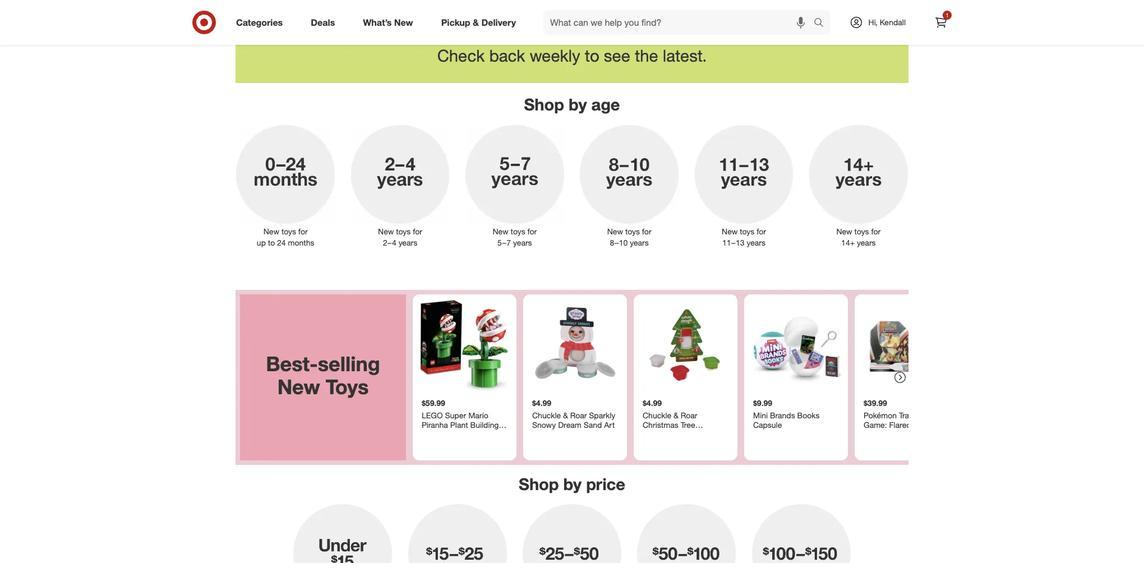 Task type: locate. For each thing, give the bounding box(es) containing it.
new inside new toys for 11–13 years
[[722, 227, 738, 236]]

for for new toys for 2–4 years
[[413, 227, 422, 236]]

1 horizontal spatial to
[[585, 46, 600, 66]]

100s of new toys! check back weekly to see the latest.
[[438, 11, 707, 66]]

$4.99 chuckle & roar christmas tree modeling dough 3pk
[[643, 398, 716, 439]]

new right what's
[[394, 17, 413, 28]]

years for 2–4 years
[[399, 238, 418, 247]]

chuckle inside "$4.99 chuckle & roar sparkly snowy dream sand art"
[[533, 410, 561, 420]]

3 for from the left
[[528, 227, 537, 236]]

1 for from the left
[[298, 227, 308, 236]]

0 horizontal spatial $4.99
[[533, 398, 552, 408]]

for inside the new toys for 8–10 years
[[642, 227, 652, 236]]

new up 24
[[264, 227, 279, 236]]

years inside the new toys for 14+ years
[[857, 238, 876, 247]]

shop by price
[[519, 474, 626, 494]]

toys up 2–4
[[396, 227, 411, 236]]

best-selling new toys
[[266, 351, 380, 399]]

roar for sparkly
[[571, 410, 587, 420]]

for inside new toys for 2–4 years
[[413, 227, 422, 236]]

new for new toys for 2–4 years
[[378, 227, 394, 236]]

2 for from the left
[[413, 227, 422, 236]]

0 horizontal spatial &
[[473, 17, 479, 28]]

new inside what's new link
[[394, 17, 413, 28]]

pickup & delivery link
[[432, 10, 530, 35]]

& up christmas
[[674, 410, 679, 420]]

years inside new toys for 11–13 years
[[747, 238, 766, 247]]

years inside the new toys for 8–10 years
[[630, 238, 649, 247]]

toys
[[282, 227, 296, 236], [396, 227, 411, 236], [511, 227, 526, 236], [626, 227, 640, 236], [740, 227, 755, 236], [855, 227, 870, 236]]

shop
[[524, 94, 565, 115], [519, 474, 559, 494]]

up
[[257, 238, 266, 247]]

$4.99 up christmas
[[643, 398, 662, 408]]

years right 8–10
[[630, 238, 649, 247]]

years right "14+"
[[857, 238, 876, 247]]

game:
[[864, 420, 888, 430]]

by
[[569, 94, 587, 115], [564, 474, 582, 494]]

roar
[[571, 410, 587, 420], [681, 410, 698, 420]]

to inside "new toys for up to 24 months"
[[268, 238, 275, 247]]

$59.99
[[422, 398, 445, 408]]

pickup & delivery
[[441, 17, 516, 28]]

for inside new toys for 5–7 years
[[528, 227, 537, 236]]

toys inside new toys for 11–13 years
[[740, 227, 755, 236]]

toys up the 11–13
[[740, 227, 755, 236]]

years right the 11–13
[[747, 238, 766, 247]]

years inside new toys for 5–7 years
[[513, 238, 532, 247]]

&
[[473, 17, 479, 28], [563, 410, 568, 420], [674, 410, 679, 420]]

to left 24
[[268, 238, 275, 247]]

years right 2–4
[[399, 238, 418, 247]]

1 horizontal spatial chuckle
[[643, 410, 672, 420]]

& inside $4.99 chuckle & roar christmas tree modeling dough 3pk
[[674, 410, 679, 420]]

new
[[394, 17, 413, 28], [264, 227, 279, 236], [378, 227, 394, 236], [493, 227, 509, 236], [608, 227, 623, 236], [722, 227, 738, 236], [837, 227, 853, 236], [278, 375, 320, 399]]

dream
[[558, 420, 582, 430]]

new toys for 11–13 years
[[722, 227, 766, 247]]

$4.99 for $4.99 chuckle & roar christmas tree modeling dough 3pk
[[643, 398, 662, 408]]

new for new toys for 14+ years
[[837, 227, 853, 236]]

new up 5–7
[[493, 227, 509, 236]]

1 horizontal spatial $4.99
[[643, 398, 662, 408]]

new
[[562, 11, 612, 43]]

super
[[445, 410, 466, 420]]

4 for from the left
[[642, 227, 652, 236]]

& up dream
[[563, 410, 568, 420]]

new inside the new toys for 8–10 years
[[608, 227, 623, 236]]

1 years from the left
[[399, 238, 418, 247]]

1 vertical spatial to
[[268, 238, 275, 247]]

see
[[604, 46, 631, 66]]

new toys for 2–4 years
[[378, 227, 422, 247]]

toys up 5–7
[[511, 227, 526, 236]]

chuckle up christmas
[[643, 410, 672, 420]]

1 vertical spatial shop
[[519, 474, 559, 494]]

new inside "new toys for up to 24 months"
[[264, 227, 279, 236]]

3pk
[[703, 430, 716, 439]]

new up 2–4
[[378, 227, 394, 236]]

carousel region
[[236, 290, 959, 465]]

years right 5–7
[[513, 238, 532, 247]]

sparkly
[[589, 410, 616, 420]]

roar up tree at the bottom right
[[681, 410, 698, 420]]

4 toys from the left
[[626, 227, 640, 236]]

11–13
[[723, 238, 745, 247]]

& for $4.99 chuckle & roar christmas tree modeling dough 3pk
[[674, 410, 679, 420]]

chuckle inside $4.99 chuckle & roar christmas tree modeling dough 3pk
[[643, 410, 672, 420]]

3 years from the left
[[630, 238, 649, 247]]

christmas
[[643, 420, 679, 430]]

1 roar from the left
[[571, 410, 587, 420]]

mini brands books capsule image
[[749, 299, 844, 394]]

snowy
[[533, 420, 556, 430]]

2 horizontal spatial &
[[674, 410, 679, 420]]

5 toys from the left
[[740, 227, 755, 236]]

back
[[490, 46, 525, 66]]

toys inside the new toys for 14+ years
[[855, 227, 870, 236]]

new up the 11–13
[[722, 227, 738, 236]]

for inside new toys for 11–13 years
[[757, 227, 766, 236]]

by left the price
[[564, 474, 582, 494]]

2 chuckle from the left
[[643, 410, 672, 420]]

$4.99
[[533, 398, 552, 408], [643, 398, 662, 408]]

0 horizontal spatial roar
[[571, 410, 587, 420]]

toys inside new toys for 5–7 years
[[511, 227, 526, 236]]

6 for from the left
[[872, 227, 881, 236]]

new toys for 8–10 years
[[608, 227, 652, 247]]

delivery
[[482, 17, 516, 28]]

new inside the new toys for 14+ years
[[837, 227, 853, 236]]

0 vertical spatial by
[[569, 94, 587, 115]]

1 toys from the left
[[282, 227, 296, 236]]

1 horizontal spatial &
[[563, 410, 568, 420]]

lego
[[422, 410, 443, 420]]

latest.
[[663, 46, 707, 66]]

toys inside the new toys for 8–10 years
[[626, 227, 640, 236]]

toys up 8–10
[[626, 227, 640, 236]]

roar up dream
[[571, 410, 587, 420]]

what's new link
[[354, 10, 427, 35]]

1
[[946, 12, 949, 19]]

$9.99 mini brands books capsule
[[754, 398, 820, 430]]

categories
[[236, 17, 283, 28]]

0 vertical spatial shop
[[524, 94, 565, 115]]

2 $4.99 from the left
[[643, 398, 662, 408]]

2 roar from the left
[[681, 410, 698, 420]]

5 for from the left
[[757, 227, 766, 236]]

by left age
[[569, 94, 587, 115]]

$4.99 inside "$4.99 chuckle & roar sparkly snowy dream sand art"
[[533, 398, 552, 408]]

sand
[[584, 420, 602, 430]]

toys inside "new toys for up to 24 months"
[[282, 227, 296, 236]]

0 horizontal spatial chuckle
[[533, 410, 561, 420]]

toys!
[[620, 11, 678, 43]]

1 chuckle from the left
[[533, 410, 561, 420]]

new for new toys for up to 24 months
[[264, 227, 279, 236]]

new inside new toys for 2–4 years
[[378, 227, 394, 236]]

toys inside new toys for 2–4 years
[[396, 227, 411, 236]]

roar inside $4.99 chuckle & roar christmas tree modeling dough 3pk
[[681, 410, 698, 420]]

to
[[585, 46, 600, 66], [268, 238, 275, 247]]

to left see
[[585, 46, 600, 66]]

$4.99 inside $4.99 chuckle & roar christmas tree modeling dough 3pk
[[643, 398, 662, 408]]

search button
[[809, 10, 836, 37]]

$4.99 up the 'snowy'
[[533, 398, 552, 408]]

tin
[[898, 430, 909, 439]]

1 vertical spatial by
[[564, 474, 582, 494]]

3 toys from the left
[[511, 227, 526, 236]]

age
[[592, 94, 620, 115]]

art
[[604, 420, 615, 430]]

for inside the new toys for 14+ years
[[872, 227, 881, 236]]

for
[[298, 227, 308, 236], [413, 227, 422, 236], [528, 227, 537, 236], [642, 227, 652, 236], [757, 227, 766, 236], [872, 227, 881, 236]]

for inside "new toys for up to 24 months"
[[298, 227, 308, 236]]

mario
[[469, 410, 489, 420]]

roar for christmas
[[681, 410, 698, 420]]

toys up 24
[[282, 227, 296, 236]]

new up 8–10
[[608, 227, 623, 236]]

& inside "$4.99 chuckle & roar sparkly snowy dream sand art"
[[563, 410, 568, 420]]

$39.99 pokémon trading card game: flareon syleveon tin bundle
[[864, 398, 944, 439]]

kendall
[[880, 17, 906, 27]]

capsule
[[754, 420, 782, 430]]

& right pickup on the top of the page
[[473, 17, 479, 28]]

0 horizontal spatial to
[[268, 238, 275, 247]]

chuckle for chuckle & roar christmas tree modeling dough 3pk
[[643, 410, 672, 420]]

chuckle & roar sparkly snowy dream sand art image
[[528, 299, 623, 394]]

new up "14+"
[[837, 227, 853, 236]]

1 horizontal spatial roar
[[681, 410, 698, 420]]

chuckle
[[533, 410, 561, 420], [643, 410, 672, 420]]

0 vertical spatial to
[[585, 46, 600, 66]]

toys up "14+"
[[855, 227, 870, 236]]

years inside new toys for 2–4 years
[[399, 238, 418, 247]]

new left toys
[[278, 375, 320, 399]]

new inside new toys for 5–7 years
[[493, 227, 509, 236]]

years
[[399, 238, 418, 247], [513, 238, 532, 247], [630, 238, 649, 247], [747, 238, 766, 247], [857, 238, 876, 247]]

chuckle up the 'snowy'
[[533, 410, 561, 420]]

4 years from the left
[[747, 238, 766, 247]]

5 years from the left
[[857, 238, 876, 247]]

check
[[438, 46, 485, 66]]

what's
[[363, 17, 392, 28]]

the
[[635, 46, 659, 66]]

new for new toys for 11–13 years
[[722, 227, 738, 236]]

6 toys from the left
[[855, 227, 870, 236]]

1 $4.99 from the left
[[533, 398, 552, 408]]

2 years from the left
[[513, 238, 532, 247]]

2 toys from the left
[[396, 227, 411, 236]]

toys for 11–13
[[740, 227, 755, 236]]

roar inside "$4.99 chuckle & roar sparkly snowy dream sand art"
[[571, 410, 587, 420]]



Task type: vqa. For each thing, say whether or not it's contained in the screenshot.


Task type: describe. For each thing, give the bounding box(es) containing it.
new toys for 5–7 years
[[493, 227, 537, 247]]

months
[[288, 238, 315, 247]]

categories link
[[227, 10, 297, 35]]

What can we help you find? suggestions appear below search field
[[544, 10, 817, 35]]

deals
[[311, 17, 335, 28]]

what's new
[[363, 17, 413, 28]]

deals link
[[301, 10, 349, 35]]

trading
[[900, 410, 925, 420]]

$39.99
[[864, 398, 888, 408]]

set
[[422, 430, 434, 439]]

pokémon trading card game: flareon syleveon tin bundle image
[[860, 299, 955, 394]]

5–7
[[498, 238, 511, 247]]

search
[[809, 18, 836, 29]]

toys for 14+
[[855, 227, 870, 236]]

8–10
[[610, 238, 628, 247]]

pickup
[[441, 17, 471, 28]]

pokémon
[[864, 410, 897, 420]]

14+
[[842, 238, 855, 247]]

hi, kendall
[[869, 17, 906, 27]]

selling
[[318, 351, 380, 376]]

1 link
[[929, 10, 954, 35]]

toys
[[326, 375, 369, 399]]

100s
[[467, 11, 523, 43]]

71426
[[436, 430, 458, 439]]

$59.99 lego super mario piranha plant building set 71426
[[422, 398, 499, 439]]

years for 5–7 years
[[513, 238, 532, 247]]

mini
[[754, 410, 768, 420]]

toys for up
[[282, 227, 296, 236]]

shop for shop by price
[[519, 474, 559, 494]]

dough
[[678, 430, 701, 439]]

shop by age
[[524, 94, 620, 115]]

by for age
[[569, 94, 587, 115]]

$9.99
[[754, 398, 773, 408]]

new for new toys for 8–10 years
[[608, 227, 623, 236]]

tree
[[681, 420, 696, 430]]

by for price
[[564, 474, 582, 494]]

years for 8–10 years
[[630, 238, 649, 247]]

new toys for 14+ years
[[837, 227, 881, 247]]

$4.99 chuckle & roar sparkly snowy dream sand art
[[533, 398, 616, 430]]

for for new toys for 11–13 years
[[757, 227, 766, 236]]

price
[[586, 474, 626, 494]]

lego super mario piranha plant building set 71426 image
[[417, 299, 512, 394]]

for for new toys for 5–7 years
[[528, 227, 537, 236]]

new inside best-selling new toys
[[278, 375, 320, 399]]

new for new toys for 5–7 years
[[493, 227, 509, 236]]

for for new toys for up to 24 months
[[298, 227, 308, 236]]

card
[[927, 410, 944, 420]]

toys for 5–7
[[511, 227, 526, 236]]

to inside 100s of new toys! check back weekly to see the latest.
[[585, 46, 600, 66]]

for for new toys for 8–10 years
[[642, 227, 652, 236]]

toys for 8–10
[[626, 227, 640, 236]]

years for 14+ years
[[857, 238, 876, 247]]

years for 11–13 years
[[747, 238, 766, 247]]

2–4
[[383, 238, 397, 247]]

building
[[471, 420, 499, 430]]

for for new toys for 14+ years
[[872, 227, 881, 236]]

books
[[798, 410, 820, 420]]

modeling
[[643, 430, 676, 439]]

24
[[277, 238, 286, 247]]

shop for shop by age
[[524, 94, 565, 115]]

plant
[[450, 420, 468, 430]]

syleveon
[[864, 430, 896, 439]]

new toys for up to 24 months
[[257, 227, 315, 247]]

chuckle & roar christmas tree modeling dough 3pk image
[[639, 299, 733, 394]]

$4.99 for $4.99 chuckle & roar sparkly snowy dream sand art
[[533, 398, 552, 408]]

toys for 2–4
[[396, 227, 411, 236]]

of
[[530, 11, 555, 43]]

chuckle for chuckle & roar sparkly snowy dream sand art
[[533, 410, 561, 420]]

brands
[[770, 410, 796, 420]]

best-
[[266, 351, 318, 376]]

bundle
[[911, 430, 936, 439]]

& for $4.99 chuckle & roar sparkly snowy dream sand art
[[563, 410, 568, 420]]

hi,
[[869, 17, 878, 27]]

weekly
[[530, 46, 581, 66]]

piranha
[[422, 420, 448, 430]]

flareon
[[890, 420, 916, 430]]



